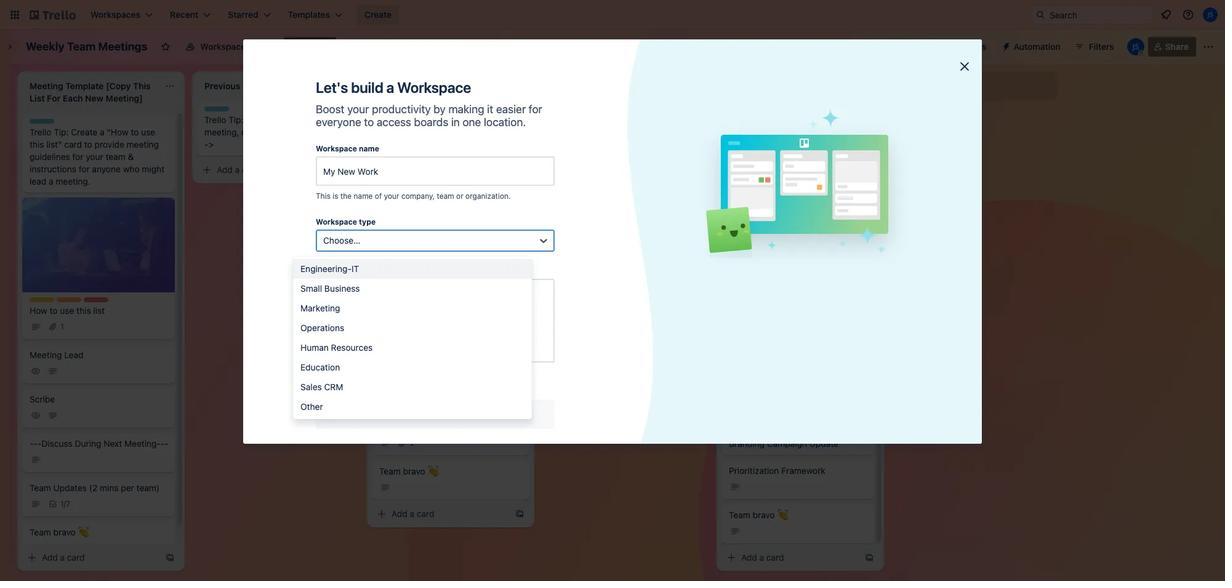 Task type: vqa. For each thing, say whether or not it's contained in the screenshot.
Agenda in Board name TEXT BOX
no



Task type: describe. For each thing, give the bounding box(es) containing it.
few
[[438, 368, 451, 378]]

1 vertical spatial lead
[[64, 350, 83, 360]]

create from template… image for trello tip: after you finish a meeting, drag the meeting list here. ->
[[340, 165, 350, 175]]

list inside trello tip: after you finish a meeting, drag the meeting list here. ->
[[312, 127, 323, 137]]

team inside board name text box
[[67, 40, 96, 53]]

meeting- for team bravo 👏
[[474, 161, 511, 172]]

at
[[457, 250, 465, 261]]

trello tip: create a "how to use this list" card to provide meeting guidelines for your team & instructions for anyone who might lead a meeting.
[[30, 127, 165, 187]]

team) for 6/6
[[836, 120, 859, 131]]

clustery
[[409, 422, 441, 432]]

0 horizontal spatial discuss
[[41, 438, 73, 449]]

add a card link for right meeting lead link
[[372, 505, 510, 523]]

1 vertical spatial updates
[[578, 206, 612, 216]]

team updates (2 mins per team) for 6/6
[[729, 120, 859, 131]]

remote work campaign: the scoop link
[[722, 159, 875, 296]]

---discuss during next meeting--- for 👏
[[379, 161, 519, 172]]

framework
[[782, 465, 826, 476]]

1 vertical spatial create from template… image
[[865, 553, 875, 563]]

your right the "about"
[[498, 368, 513, 378]]

power-ups
[[942, 41, 987, 52]]

prioritization framework
[[729, 465, 826, 476]]

meetings
[[98, 40, 147, 53]]

location.
[[484, 116, 526, 129]]

sales
[[301, 382, 322, 392]]

0 horizontal spatial list
[[93, 305, 105, 316]]

👏 for team bravo 👏 link below 1/7
[[78, 527, 89, 537]]

company,
[[402, 192, 435, 201]]

the
[[830, 249, 845, 260]]

discuss for webinar
[[566, 161, 597, 172]]

1 horizontal spatial per
[[646, 206, 659, 216]]

1 horizontal spatial meeting
[[379, 107, 412, 118]]

sm image inside team updates (2 mins per team) link
[[554, 221, 567, 233]]

another
[[932, 81, 963, 91]]

build
[[351, 79, 384, 96]]

prioritization framework link
[[722, 460, 875, 499]]

list"
[[46, 139, 62, 150]]

by
[[434, 103, 446, 116]]

1
[[60, 322, 64, 331]]

productivity
[[372, 103, 431, 116]]

to right "how
[[131, 127, 139, 137]]

pr
[[554, 250, 565, 261]]

easier
[[496, 103, 526, 116]]

takeaways
[[414, 262, 457, 273]]

January 30th text field
[[372, 76, 508, 96]]

in
[[451, 116, 460, 129]]

sales crm
[[301, 382, 343, 392]]

get your members on board with a few words about your workspace.
[[316, 368, 513, 391]]

you
[[268, 115, 282, 125]]

use inside trello tip: create a "how to use this list" card to provide meeting guidelines for your team & instructions for anyone who might lead a meeting.
[[141, 127, 155, 137]]

campaign
[[767, 438, 807, 449]]

let's
[[316, 79, 348, 96]]

Meeting Template [Copy This List For Each New Meeting] text field
[[22, 76, 158, 108]]

👏 for team bravo 👏 link under 2
[[428, 466, 439, 476]]

2 horizontal spatial list
[[965, 81, 977, 91]]

who
[[123, 164, 140, 174]]

post-
[[589, 304, 611, 315]]

add a card for add a card link associated with trello tip: after you finish a meeting, drag the meeting list here. -> link
[[217, 164, 260, 175]]

0 horizontal spatial meeting-
[[124, 438, 161, 449]]

workspace for workspace name
[[316, 144, 357, 153]]

meeting,
[[204, 127, 239, 137]]

ups
[[971, 41, 987, 52]]

other
[[301, 402, 323, 412]]

0 vertical spatial create from template… image
[[515, 509, 525, 519]]

- inside trello tip: after you finish a meeting, drag the meeting list here. ->
[[204, 139, 208, 150]]

this is the name of your company, team or organization.
[[316, 192, 511, 201]]

trello for trello tip: after you finish a meeting, drag the meeting list here. ->
[[204, 115, 226, 125]]

1 vertical spatial 6/6
[[410, 222, 422, 232]]

Previous Meetings ---> text field
[[197, 76, 333, 96]]

0 vertical spatial update
[[568, 250, 597, 261]]

team bravo 👏 link down 1/7
[[22, 521, 175, 561]]

boost
[[316, 103, 345, 116]]

continue button
[[316, 400, 555, 429]]

resources
[[331, 342, 373, 353]]

0 horizontal spatial ---discuss during next meeting---
[[30, 438, 169, 449]]

card for trello tip: after you finish a meeting, drag the meeting list here. -> link
[[242, 164, 260, 175]]

boards
[[414, 116, 449, 129]]

per for 1/7
[[121, 483, 134, 493]]

👏 for team bravo 👏 link underneath prioritization framework link
[[778, 510, 789, 520]]

automation button
[[997, 37, 1069, 57]]

business
[[325, 283, 360, 294]]

next for team bravo 👏
[[454, 161, 472, 172]]

---discuss during next meeting--- link for mortem
[[547, 156, 705, 195]]

1 vertical spatial jacob simon (jacobsimon16) image
[[1128, 38, 1145, 55]]

add for trello tip: after you finish a meeting, drag the meeting list here. -> link
[[217, 164, 233, 175]]

remote work campaign: the scoop
[[729, 249, 845, 272]]

clusters
[[403, 409, 435, 420]]

marketing
[[301, 303, 340, 314]]

mortem
[[611, 304, 642, 315]]

show menu image
[[1203, 41, 1215, 53]]

bravo for team bravo 👏 link below 1/7
[[53, 527, 76, 537]]

training
[[493, 250, 525, 261]]

add for the trello tip: create a "how to use this list" card to provide meeting guidelines for your team & instructions for anyone who might lead a meeting. link
[[42, 553, 58, 563]]

&
[[128, 152, 134, 162]]

get
[[316, 368, 328, 378]]

2 horizontal spatial update
[[810, 438, 839, 449]]

your up workspace.
[[330, 368, 346, 378]]

to left provide
[[84, 139, 92, 150]]

Search field
[[1046, 6, 1154, 24]]

team bravo 👏 for team bravo 👏 link under webinar post-mortem link
[[554, 349, 614, 359]]

team bravo 👏 link down webinar post-mortem link
[[547, 343, 705, 383]]

it
[[487, 103, 494, 116]]

webinar post-mortem link
[[547, 299, 705, 338]]

2 vertical spatial for
[[79, 164, 90, 174]]

primary element
[[0, 0, 1226, 30]]

search image
[[1036, 10, 1046, 20]]

add a card link for trello tip: after you finish a meeting, drag the meeting list here. -> link
[[197, 161, 335, 179]]

0 horizontal spatial meeting
[[30, 350, 62, 360]]

team) for 1/7
[[137, 483, 160, 493]]

create from template… image for trello tip: create a "how to use this list" card to provide meeting guidelines for your team & instructions for anyone who might lead a meeting.
[[165, 553, 175, 563]]

strategic influence at work: training seminar takeaways link
[[372, 245, 530, 296]]

small business
[[301, 283, 360, 294]]

this inside trello tip: create a "how to use this list" card to provide meeting guidelines for your team & instructions for anyone who might lead a meeting.
[[30, 139, 44, 150]]

star or unstar board image
[[161, 42, 171, 52]]

1 vertical spatial (2
[[614, 206, 622, 216]]

web summit conference update
[[554, 277, 685, 288]]

optional
[[403, 267, 432, 276]]

team bravo 👏 for team bravo 👏 link underneath prioritization framework link
[[729, 510, 789, 520]]

card inside trello tip: create a "how to use this list" card to provide meeting guidelines for your team & instructions for anyone who might lead a meeting.
[[64, 139, 82, 150]]

mins for 6/6
[[800, 120, 818, 131]]

1 horizontal spatial team
[[437, 192, 454, 201]]

0 notifications image
[[1159, 7, 1174, 22]]

guidelines
[[30, 152, 70, 162]]

board
[[393, 368, 413, 378]]

bravo for team bravo 👏 link under 2
[[403, 466, 426, 476]]

trello tip: after you finish a meeting, drag the meeting list here. -> link
[[197, 102, 355, 156]]

during for mortem
[[600, 161, 626, 172]]

during for 👏
[[425, 161, 451, 172]]

- inside the topic clusters - making our content more... clustery
[[437, 409, 441, 420]]

add a card for add a card link related to the trello tip: create a "how to use this list" card to provide meeting guidelines for your team & instructions for anyone who might lead a meeting. link
[[42, 553, 85, 563]]

workspace up business
[[316, 267, 357, 276]]

card for the trello tip: create a "how to use this list" card to provide meeting guidelines for your team & instructions for anyone who might lead a meeting. link
[[67, 553, 85, 563]]

open information menu image
[[1183, 9, 1195, 21]]

human
[[301, 342, 329, 353]]

team inside trello tip: create a "how to use this list" card to provide meeting guidelines for your team & instructions for anyone who might lead a meeting.
[[106, 152, 126, 162]]

0 vertical spatial meeting lead
[[379, 107, 433, 118]]

add another list link
[[896, 76, 1053, 96]]

branding campaign update link
[[722, 433, 875, 455]]

workspace visible
[[200, 41, 274, 52]]

workspace type
[[316, 217, 376, 227]]

---discuss during next meeting--- for mortem
[[554, 161, 693, 172]]

organization.
[[466, 192, 511, 201]]

topic clusters - making our content more... clustery
[[379, 409, 520, 432]]

a inside trello tip: after you finish a meeting, drag the meeting list here. ->
[[308, 115, 313, 125]]

mins for 1/7
[[100, 483, 119, 493]]

more...
[[379, 422, 407, 432]]

1 vertical spatial update
[[656, 277, 685, 288]]

members
[[348, 368, 380, 378]]

0 horizontal spatial next
[[104, 438, 122, 449]]

workspace name
[[316, 144, 379, 153]]

sm image inside scribe link
[[30, 409, 42, 422]]

conference
[[607, 277, 653, 288]]

human resources
[[301, 342, 373, 353]]



Task type: locate. For each thing, give the bounding box(es) containing it.
prioritization
[[729, 465, 779, 476]]

add another list
[[914, 81, 977, 91]]

description
[[359, 267, 401, 276]]

pr update link
[[547, 245, 705, 267]]

workspace up the choose…
[[316, 217, 357, 227]]

workspace.
[[316, 381, 357, 391]]

branding
[[729, 438, 765, 449]]

team down provide
[[106, 152, 126, 162]]

trello up meeting,
[[204, 115, 226, 125]]

on
[[382, 368, 391, 378]]

one
[[463, 116, 481, 129]]

per for 6/6
[[821, 120, 834, 131]]

strategic
[[379, 250, 415, 261]]

create from template… image
[[515, 509, 525, 519], [865, 553, 875, 563]]

bravo
[[578, 349, 600, 359], [403, 466, 426, 476], [753, 510, 775, 520], [53, 527, 76, 537]]

0 vertical spatial making
[[449, 103, 485, 116]]

workspace down here.
[[316, 144, 357, 153]]

1 horizontal spatial create from template… image
[[865, 553, 875, 563]]

Our team organizes everything here. text field
[[316, 279, 555, 363]]

0 vertical spatial (2
[[789, 120, 797, 131]]

1 vertical spatial per
[[646, 206, 659, 216]]

discuss for team
[[391, 161, 422, 172]]

1 horizontal spatial team)
[[661, 206, 684, 216]]

add a card for right meeting lead link add a card link
[[392, 509, 435, 519]]

weekly team meetings
[[26, 40, 147, 53]]

bravo down prioritization
[[753, 510, 775, 520]]

team bravo 👏 for team bravo 👏 link under 2
[[379, 466, 439, 476]]

sm image inside ---discuss during next meeting--- link
[[379, 177, 392, 189]]

per
[[821, 120, 834, 131], [646, 206, 659, 216], [121, 483, 134, 493]]

0 vertical spatial team updates (2 mins per team)
[[729, 120, 859, 131]]

tip: up list"
[[54, 127, 69, 137]]

team left or
[[437, 192, 454, 201]]

0 vertical spatial lead
[[414, 107, 433, 118]]

0 horizontal spatial create from template… image
[[515, 509, 525, 519]]

meeting
[[277, 127, 310, 137], [127, 139, 159, 150]]

tip: for create
[[54, 127, 69, 137]]

0 horizontal spatial meeting lead link
[[22, 344, 175, 383]]

anyone
[[92, 164, 121, 174]]

content
[[490, 409, 520, 420]]

workspace inside workspace visible button
[[200, 41, 246, 52]]

small
[[301, 283, 322, 294]]

it
[[352, 264, 359, 274]]

0 vertical spatial this
[[30, 139, 44, 150]]

lead
[[30, 176, 46, 187]]

0 vertical spatial meeting
[[277, 127, 310, 137]]

1 horizontal spatial use
[[141, 127, 155, 137]]

making left it
[[449, 103, 485, 116]]

1 horizontal spatial meeting-
[[474, 161, 511, 172]]

share button
[[1149, 37, 1197, 57]]

jacob simon (jacobsimon16) image right open information menu icon
[[1204, 7, 1218, 22]]

next down scribe link
[[104, 438, 122, 449]]

continue
[[417, 409, 454, 419]]

6/6
[[760, 137, 772, 146], [410, 222, 422, 232]]

to right how on the bottom left of the page
[[50, 305, 58, 316]]

strategic influence at work: training seminar takeaways
[[379, 250, 525, 273]]

workspace left visible
[[200, 41, 246, 52]]

---discuss during next meeting--- down scribe link
[[30, 438, 169, 449]]

team
[[106, 152, 126, 162], [437, 192, 454, 201]]

update right 'conference'
[[656, 277, 685, 288]]

meeting up &
[[127, 139, 159, 150]]

2 horizontal spatial team)
[[836, 120, 859, 131]]

to left access
[[364, 116, 374, 129]]

1 horizontal spatial trello
[[204, 115, 226, 125]]

is
[[333, 192, 338, 201]]

meeting inside trello tip: after you finish a meeting, drag the meeting list here. ->
[[277, 127, 310, 137]]

how to use this list
[[30, 305, 105, 316]]

web summit conference update link
[[547, 272, 705, 294]]

0 horizontal spatial ---discuss during next meeting--- link
[[22, 433, 175, 472]]

your inside trello tip: create a "how to use this list" card to provide meeting guidelines for your team & instructions for anyone who might lead a meeting.
[[86, 152, 103, 162]]

Workspace name text field
[[316, 156, 555, 186]]

add for right meeting lead link
[[392, 509, 408, 519]]

0 horizontal spatial lead
[[64, 350, 83, 360]]

(2
[[789, 120, 797, 131], [614, 206, 622, 216], [89, 483, 98, 493]]

1 horizontal spatial meeting
[[277, 127, 310, 137]]

trello for trello tip: create a "how to use this list" card to provide meeting guidelines for your team & instructions for anyone who might lead a meeting.
[[30, 127, 51, 137]]

use up "1"
[[60, 305, 74, 316]]

a inside get your members on board with a few words about your workspace.
[[432, 368, 436, 378]]

meeting down finish
[[277, 127, 310, 137]]

name down access
[[359, 144, 379, 153]]

1 vertical spatial meeting lead link
[[22, 344, 175, 383]]

your right the of
[[384, 192, 400, 201]]

meeting- for webinar post-mortem
[[649, 161, 685, 172]]

0 vertical spatial mins
[[800, 120, 818, 131]]

filters button
[[1071, 37, 1118, 57]]

weekly
[[26, 40, 65, 53]]

jacob simon (jacobsimon16) image right "filters"
[[1128, 38, 1145, 55]]

0 horizontal spatial per
[[121, 483, 134, 493]]

updates for 1/7
[[53, 483, 87, 493]]

1 horizontal spatial 6/6
[[760, 137, 772, 146]]

add a card link for the trello tip: create a "how to use this list" card to provide meeting guidelines for your team & instructions for anyone who might lead a meeting. link
[[22, 549, 160, 567]]

visible
[[248, 41, 274, 52]]

tip: for after
[[229, 115, 244, 125]]

during up team updates (2 mins per team) link
[[600, 161, 626, 172]]

0 horizontal spatial update
[[568, 250, 597, 261]]

board link
[[284, 37, 336, 57]]

(2 for 1/7
[[89, 483, 98, 493]]

0 vertical spatial list
[[965, 81, 977, 91]]

meeting inside trello tip: create a "how to use this list" card to provide meeting guidelines for your team & instructions for anyone who might lead a meeting.
[[127, 139, 159, 150]]

---discuss during next meeting--- link for 👏
[[372, 156, 530, 195]]

0 horizontal spatial mins
[[100, 483, 119, 493]]

share
[[1166, 41, 1189, 52]]

of
[[375, 192, 382, 201]]

remote
[[729, 249, 760, 260]]

2 vertical spatial per
[[121, 483, 134, 493]]

team bravo 👏 down 2
[[379, 466, 439, 476]]

scoop
[[729, 262, 755, 272]]

your up anyone
[[86, 152, 103, 162]]

this left list"
[[30, 139, 44, 150]]

team bravo 👏 link down 2
[[372, 460, 530, 500]]

add a card link
[[197, 161, 335, 179], [372, 505, 510, 523], [22, 549, 160, 567], [722, 549, 860, 567]]

0 vertical spatial create
[[365, 9, 392, 20]]

this
[[30, 139, 44, 150], [76, 305, 91, 316]]

---discuss during next meeting--- up team updates (2 mins per team) link
[[554, 161, 693, 172]]

1 horizontal spatial create
[[365, 9, 392, 20]]

create from template… image
[[340, 165, 350, 175], [165, 553, 175, 563]]

1 vertical spatial use
[[60, 305, 74, 316]]

1 horizontal spatial meeting lead
[[379, 107, 433, 118]]

bravo for team bravo 👏 link underneath prioritization framework link
[[753, 510, 775, 520]]

team bravo 👏 down 1/7
[[30, 527, 89, 537]]

customize views image
[[343, 41, 355, 53]]

1 horizontal spatial ---discuss during next meeting--- link
[[372, 156, 530, 195]]

2 horizontal spatial ---discuss during next meeting--- link
[[547, 156, 705, 195]]

for inside 'boost your productivity by making it easier for everyone to access boards in one location.'
[[529, 103, 543, 116]]

during down scribe link
[[75, 438, 101, 449]]

meeting lead link
[[372, 102, 530, 124], [22, 344, 175, 383]]

0 horizontal spatial updates
[[53, 483, 87, 493]]

0 vertical spatial updates
[[753, 120, 787, 131]]

for
[[529, 103, 543, 116], [72, 152, 83, 162], [79, 164, 90, 174]]

1 horizontal spatial the
[[341, 192, 352, 201]]

branding campaign update
[[729, 438, 839, 449]]

bravo for team bravo 👏 link under webinar post-mortem link
[[578, 349, 600, 359]]

1 horizontal spatial discuss
[[391, 161, 422, 172]]

2 horizontal spatial ---discuss during next meeting---
[[554, 161, 693, 172]]

1 horizontal spatial next
[[454, 161, 472, 172]]

1 horizontal spatial tip:
[[229, 115, 244, 125]]

2 horizontal spatial per
[[821, 120, 834, 131]]

our
[[474, 409, 488, 420]]

sm image
[[729, 136, 742, 148], [747, 136, 759, 148], [201, 164, 213, 176], [554, 177, 567, 189], [379, 221, 392, 233], [397, 221, 409, 233], [379, 278, 392, 290], [30, 321, 42, 333], [30, 365, 42, 377], [551, 391, 563, 403], [30, 409, 42, 422], [379, 437, 392, 449], [397, 437, 409, 449], [30, 454, 42, 466], [729, 481, 742, 493], [30, 498, 42, 510], [376, 508, 388, 520]]

0 horizontal spatial use
[[60, 305, 74, 316]]

workspace for workspace type
[[316, 217, 357, 227]]

next for webinar post-mortem
[[628, 161, 647, 172]]

sm image inside prioritization framework link
[[729, 481, 742, 493]]

1 horizontal spatial meeting lead link
[[372, 102, 530, 124]]

let's build a workspace
[[316, 79, 471, 96]]

create
[[365, 9, 392, 20], [71, 127, 97, 137]]

type
[[359, 217, 376, 227]]

finish
[[285, 115, 306, 125]]

2 vertical spatial mins
[[100, 483, 119, 493]]

trello inside trello tip: create a "how to use this list" card to provide meeting guidelines for your team & instructions for anyone who might lead a meeting.
[[30, 127, 51, 137]]

use right "how
[[141, 127, 155, 137]]

-
[[204, 139, 208, 150], [379, 161, 383, 172], [383, 161, 387, 172], [387, 161, 391, 172], [511, 161, 515, 172], [515, 161, 519, 172], [554, 161, 558, 172], [558, 161, 562, 172], [562, 161, 566, 172], [685, 161, 689, 172], [689, 161, 693, 172], [437, 409, 441, 420], [30, 438, 34, 449], [34, 438, 38, 449], [38, 438, 41, 449], [161, 438, 165, 449], [165, 438, 169, 449]]

meeting-
[[474, 161, 511, 172], [649, 161, 685, 172], [124, 438, 161, 449]]

meeting lead down let's build a workspace
[[379, 107, 433, 118]]

name left the of
[[354, 192, 373, 201]]

sm image
[[379, 177, 392, 189], [554, 221, 567, 233], [554, 320, 567, 332], [47, 321, 59, 333], [47, 365, 59, 377], [47, 409, 59, 422], [379, 481, 392, 494], [47, 498, 59, 510], [729, 525, 742, 537], [30, 542, 42, 555], [26, 552, 38, 564], [726, 552, 738, 564]]

0 vertical spatial the
[[262, 127, 275, 137]]

next up or
[[454, 161, 472, 172]]

meeting.
[[56, 176, 90, 187]]

(2 for 6/6
[[789, 120, 797, 131]]

0 vertical spatial name
[[359, 144, 379, 153]]

0 vertical spatial meeting
[[379, 107, 412, 118]]

0 vertical spatial meeting lead link
[[372, 102, 530, 124]]

0 vertical spatial tip:
[[229, 115, 244, 125]]

team bravo 👏 down prioritization
[[729, 510, 789, 520]]

how
[[30, 305, 47, 316]]

workspace for workspace visible
[[200, 41, 246, 52]]

meeting down let's build a workspace
[[379, 107, 412, 118]]

instructions
[[30, 164, 76, 174]]

0 horizontal spatial the
[[262, 127, 275, 137]]

1 vertical spatial name
[[354, 192, 373, 201]]

meeting down "1"
[[30, 350, 62, 360]]

2 horizontal spatial discuss
[[566, 161, 597, 172]]

1 horizontal spatial updates
[[578, 206, 612, 216]]

1 horizontal spatial during
[[425, 161, 451, 172]]

during up company,
[[425, 161, 451, 172]]

scribe
[[30, 394, 55, 404]]

👏 for team bravo 👏 link under webinar post-mortem link
[[603, 349, 614, 359]]

0 horizontal spatial meeting lead
[[30, 350, 83, 360]]

workspace up by
[[397, 79, 471, 96]]

trello up list"
[[30, 127, 51, 137]]

team bravo 👏 down webinar
[[554, 349, 614, 359]]

team bravo 👏 link down prioritization framework link
[[722, 504, 875, 544]]

2 vertical spatial team updates (2 mins per team)
[[30, 483, 160, 493]]

1 vertical spatial tip:
[[54, 127, 69, 137]]

a
[[387, 79, 394, 96], [308, 115, 313, 125], [100, 127, 104, 137], [235, 164, 240, 175], [49, 176, 53, 187], [432, 368, 436, 378], [410, 509, 415, 519], [60, 553, 65, 563], [760, 553, 764, 563]]

making
[[449, 103, 485, 116], [443, 409, 472, 420]]

1 vertical spatial team)
[[661, 206, 684, 216]]

your inside 'boost your productivity by making it easier for everyone to access boards in one location.'
[[347, 103, 369, 116]]

2 horizontal spatial next
[[628, 161, 647, 172]]

0 horizontal spatial tip:
[[54, 127, 69, 137]]

0 vertical spatial 6/6
[[760, 137, 772, 146]]

automation
[[1014, 41, 1061, 52]]

trello tip: create a "how to use this list" card to provide meeting guidelines for your team & instructions for anyone who might lead a meeting. link
[[22, 114, 175, 193]]

webinar post-mortem
[[554, 304, 642, 315]]

2 vertical spatial update
[[810, 438, 839, 449]]

use
[[141, 127, 155, 137], [60, 305, 74, 316]]

2 vertical spatial (2
[[89, 483, 98, 493]]

1 vertical spatial meeting lead
[[30, 350, 83, 360]]

lead down the how to use this list
[[64, 350, 83, 360]]

team updates (2 mins per team) link
[[547, 200, 705, 240]]

making left our
[[443, 409, 472, 420]]

sm image inside scribe link
[[47, 409, 59, 422]]

education
[[301, 362, 340, 373]]

1 vertical spatial for
[[72, 152, 83, 162]]

team bravo 👏 for team bravo 👏 link below 1/7
[[30, 527, 89, 537]]

0 horizontal spatial meeting
[[127, 139, 159, 150]]

bravo down 2
[[403, 466, 426, 476]]

engineering-
[[301, 264, 352, 274]]

0 vertical spatial jacob simon (jacobsimon16) image
[[1204, 7, 1218, 22]]

update up framework
[[810, 438, 839, 449]]

topic
[[379, 409, 401, 420]]

0 horizontal spatial this
[[30, 139, 44, 150]]

boost your productivity by making it easier for everyone to access boards in one location.
[[316, 103, 543, 129]]

meeting lead
[[379, 107, 433, 118], [30, 350, 83, 360]]

0 horizontal spatial jacob simon (jacobsimon16) image
[[1128, 38, 1145, 55]]

2 horizontal spatial mins
[[800, 120, 818, 131]]

the inside trello tip: after you finish a meeting, drag the meeting list here. ->
[[262, 127, 275, 137]]

this right how on the bottom left of the page
[[76, 305, 91, 316]]

operations
[[301, 323, 344, 333]]

updates for 6/6
[[753, 120, 787, 131]]

to inside 'boost your productivity by making it easier for everyone to access boards in one location.'
[[364, 116, 374, 129]]

choose…
[[323, 235, 361, 246]]

create button
[[357, 5, 399, 25]]

about
[[476, 368, 496, 378]]

Board name text field
[[20, 37, 154, 57]]

lead left by
[[414, 107, 433, 118]]

provide
[[95, 139, 124, 150]]

card
[[64, 139, 82, 150], [242, 164, 260, 175], [417, 509, 435, 519], [67, 553, 85, 563], [767, 553, 784, 563]]

your down the build
[[347, 103, 369, 116]]

0 horizontal spatial team updates (2 mins per team)
[[30, 483, 160, 493]]

1 horizontal spatial team updates (2 mins per team)
[[554, 206, 684, 216]]

tip: inside trello tip: after you finish a meeting, drag the meeting list here. ->
[[229, 115, 244, 125]]

team bravo 👏 link
[[547, 343, 705, 383], [372, 460, 530, 500], [722, 504, 875, 544], [22, 521, 175, 561]]

the down the you
[[262, 127, 275, 137]]

👏
[[603, 349, 614, 359], [428, 466, 439, 476], [778, 510, 789, 520], [78, 527, 89, 537]]

0 vertical spatial per
[[821, 120, 834, 131]]

making inside 'boost your productivity by making it easier for everyone to access boards in one location.'
[[449, 103, 485, 116]]

1 horizontal spatial lead
[[414, 107, 433, 118]]

2 vertical spatial updates
[[53, 483, 87, 493]]

sm image inside webinar post-mortem link
[[554, 320, 567, 332]]

January 23rd text field
[[547, 76, 682, 96]]

tip: up meeting,
[[229, 115, 244, 125]]

list right how on the bottom left of the page
[[93, 305, 105, 316]]

0 horizontal spatial during
[[75, 438, 101, 449]]

next up team updates (2 mins per team) link
[[628, 161, 647, 172]]

trello inside trello tip: after you finish a meeting, drag the meeting list here. ->
[[204, 115, 226, 125]]

create inside trello tip: create a "how to use this list" card to provide meeting guidelines for your team & instructions for anyone who might lead a meeting.
[[71, 127, 97, 137]]

1 vertical spatial team updates (2 mins per team)
[[554, 206, 684, 216]]

1 horizontal spatial mins
[[625, 206, 643, 216]]

2 vertical spatial team)
[[137, 483, 160, 493]]

bravo down webinar post-mortem
[[578, 349, 600, 359]]

list right another
[[965, 81, 977, 91]]

card for right meeting lead link
[[417, 509, 435, 519]]

1 horizontal spatial this
[[76, 305, 91, 316]]

to
[[364, 116, 374, 129], [131, 127, 139, 137], [84, 139, 92, 150], [50, 305, 58, 316]]

tip: inside trello tip: create a "how to use this list" card to provide meeting guidelines for your team & instructions for anyone who might lead a meeting.
[[54, 127, 69, 137]]

meeting lead down "1"
[[30, 350, 83, 360]]

tip:
[[229, 115, 244, 125], [54, 127, 69, 137]]

pr update
[[554, 250, 597, 261]]

1 vertical spatial making
[[443, 409, 472, 420]]

0 horizontal spatial (2
[[89, 483, 98, 493]]

2 horizontal spatial meeting-
[[649, 161, 685, 172]]

the right is
[[341, 192, 352, 201]]

jacob simon (jacobsimon16) image
[[1204, 7, 1218, 22], [1128, 38, 1145, 55]]

0 horizontal spatial team
[[106, 152, 126, 162]]

1 vertical spatial meeting
[[127, 139, 159, 150]]

scribe link
[[22, 388, 175, 428]]

1 horizontal spatial (2
[[614, 206, 622, 216]]

team) inside team updates (2 mins per team) link
[[661, 206, 684, 216]]

0 horizontal spatial 6/6
[[410, 222, 422, 232]]

update right the pr
[[568, 250, 597, 261]]

1 horizontal spatial ---discuss during next meeting---
[[379, 161, 519, 172]]

create inside button
[[365, 9, 392, 20]]

workspace description optional
[[316, 267, 432, 276]]

sm image inside strategic influence at work: training seminar takeaways link
[[379, 278, 392, 290]]

list left here.
[[312, 127, 323, 137]]

making inside the topic clusters - making our content more... clustery
[[443, 409, 472, 420]]

1 vertical spatial list
[[312, 127, 323, 137]]

0 horizontal spatial trello
[[30, 127, 51, 137]]

sm image inside meeting lead link
[[47, 365, 59, 377]]

list
[[965, 81, 977, 91], [312, 127, 323, 137], [93, 305, 105, 316]]

0 vertical spatial create from template… image
[[340, 165, 350, 175]]

2 horizontal spatial during
[[600, 161, 626, 172]]

0 vertical spatial use
[[141, 127, 155, 137]]

seminar
[[379, 262, 412, 273]]

team updates (2 mins per team) for 1/7
[[30, 483, 160, 493]]

---discuss during next meeting--- up or
[[379, 161, 519, 172]]

bravo down 1/7
[[53, 527, 76, 537]]



